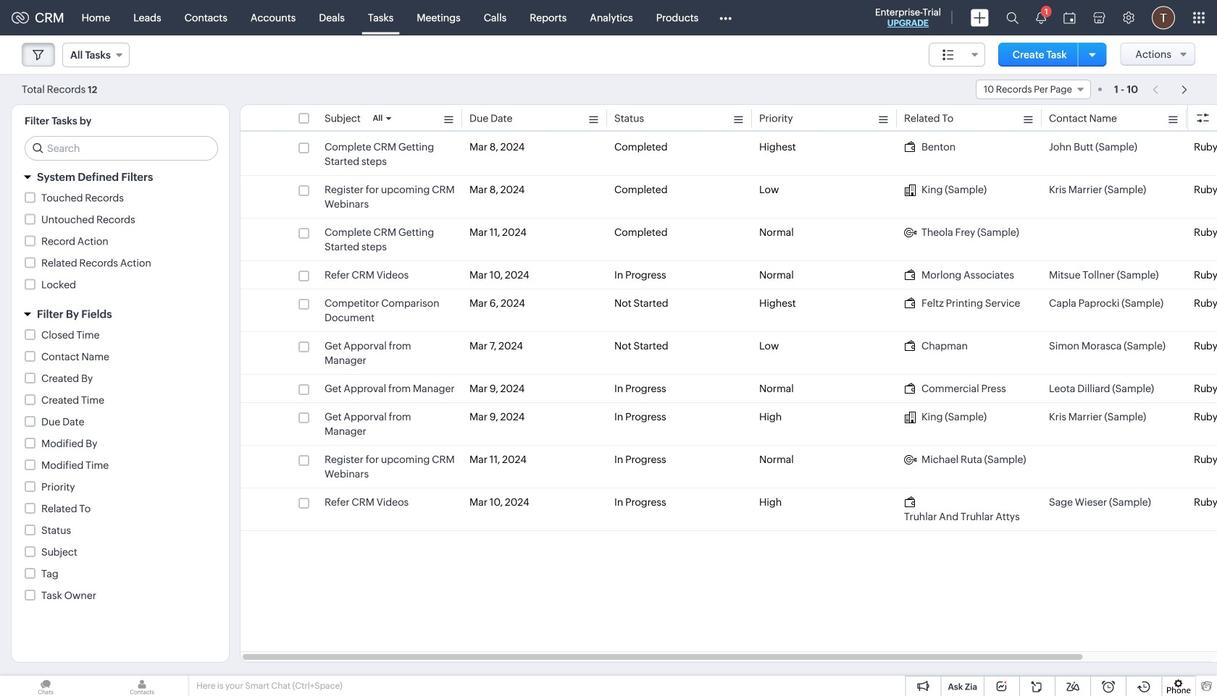 Task type: describe. For each thing, give the bounding box(es) containing it.
contacts image
[[96, 677, 188, 697]]

none field size
[[929, 43, 985, 67]]

chats image
[[0, 677, 91, 697]]

create menu image
[[971, 9, 989, 26]]

calendar image
[[1064, 12, 1076, 24]]

create menu element
[[962, 0, 998, 35]]

search image
[[1006, 12, 1019, 24]]

Search text field
[[25, 137, 217, 160]]

search element
[[998, 0, 1027, 36]]



Task type: locate. For each thing, give the bounding box(es) containing it.
signals element
[[1027, 0, 1055, 36]]

row group
[[241, 133, 1217, 532]]

profile image
[[1152, 6, 1175, 29]]

None field
[[62, 43, 130, 67], [929, 43, 985, 67], [976, 80, 1091, 99], [62, 43, 130, 67], [976, 80, 1091, 99]]

size image
[[943, 49, 954, 62]]

Other Modules field
[[710, 6, 741, 29]]

profile element
[[1143, 0, 1184, 35]]

logo image
[[12, 12, 29, 24]]



